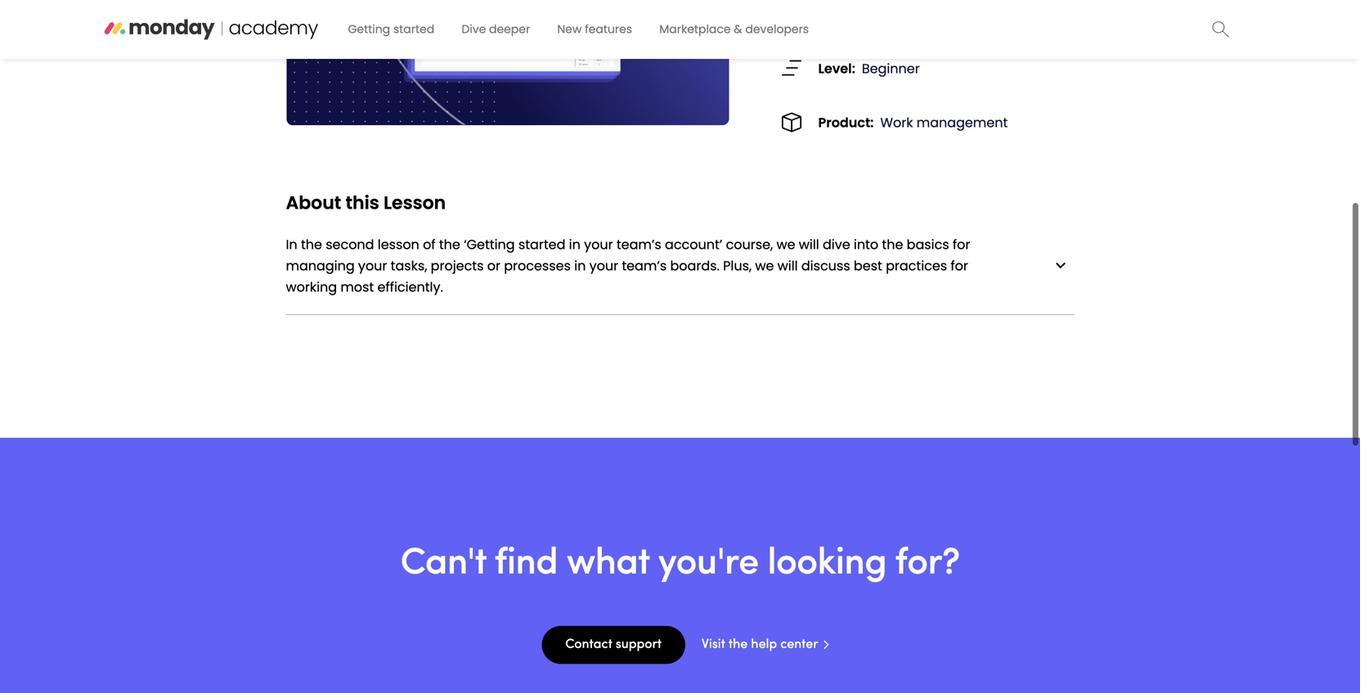 Task type: locate. For each thing, give the bounding box(es) containing it.
team's left boards.
[[622, 256, 667, 275]]

looking
[[768, 546, 887, 583]]

about this lesson
[[286, 190, 446, 215]]

can't find what you're looking for?
[[401, 546, 960, 583]]

processes
[[504, 256, 571, 275]]

developers
[[746, 21, 809, 37]]

for right "practices"
[[951, 256, 969, 275]]

in up processes
[[569, 235, 581, 254]]

help center arrow image
[[824, 640, 830, 650]]

we down course,
[[756, 256, 774, 275]]

1 vertical spatial started
[[519, 235, 566, 254]]

in the second lesson of the 'getting started in your team's account' course, we will dive into the basics for managing your tasks, projects or processes in your team's boards. plus, we will discuss best practices for working most efficiently.
[[286, 235, 971, 296]]

visit the help center link
[[702, 626, 830, 664]]

getting
[[348, 21, 390, 37]]

started inside in the second lesson of the 'getting started in your team's account' course, we will dive into the basics for managing your tasks, projects or processes in your team's boards. plus, we will discuss best practices for working most efficiently.
[[519, 235, 566, 254]]

marketplace
[[660, 21, 731, 37]]

will
[[799, 235, 820, 254], [778, 256, 798, 275]]

lesson
[[378, 235, 420, 254]]

1 vertical spatial we
[[756, 256, 774, 275]]

started right getting
[[393, 21, 435, 37]]

team's
[[617, 235, 662, 254], [622, 256, 667, 275]]

1 vertical spatial team's
[[622, 256, 667, 275]]

0 vertical spatial we
[[777, 235, 796, 254]]

product: work management
[[819, 113, 1008, 132]]

we
[[777, 235, 796, 254], [756, 256, 774, 275]]

&
[[734, 21, 743, 37]]

practices
[[886, 256, 948, 275]]

will up discuss
[[799, 235, 820, 254]]

0 horizontal spatial started
[[393, 21, 435, 37]]

getting started link
[[338, 15, 444, 44]]

boards.
[[671, 256, 720, 275]]

contact support link
[[542, 626, 686, 664]]

your
[[584, 235, 613, 254], [358, 256, 387, 275], [590, 256, 619, 275]]

find
[[495, 546, 558, 583]]

of
[[423, 235, 436, 254]]

can't
[[401, 546, 486, 583]]

0 vertical spatial team's
[[617, 235, 662, 254]]

we right course,
[[777, 235, 796, 254]]

will left discuss
[[778, 256, 798, 275]]

1 vertical spatial for
[[951, 256, 969, 275]]

level: beginner
[[819, 59, 920, 78]]

0 horizontal spatial will
[[778, 256, 798, 275]]

monday.com logo image
[[1056, 262, 1067, 269]]

0 vertical spatial will
[[799, 235, 820, 254]]

work
[[881, 113, 914, 132]]

team's left account'
[[617, 235, 662, 254]]

account'
[[665, 235, 723, 254]]

dive
[[462, 21, 486, 37]]

0 vertical spatial started
[[393, 21, 435, 37]]

visit
[[702, 638, 725, 651]]

1 horizontal spatial started
[[519, 235, 566, 254]]

academy logo image
[[104, 13, 334, 41]]

the
[[301, 235, 322, 254], [439, 235, 461, 254], [882, 235, 904, 254], [729, 638, 748, 651]]

product:
[[819, 113, 874, 132]]

for right basics on the right
[[953, 235, 971, 254]]

for?
[[896, 546, 960, 583]]

in
[[569, 235, 581, 254], [575, 256, 586, 275]]

visit the help center
[[702, 638, 819, 651]]

the right of
[[439, 235, 461, 254]]

lesson
[[384, 190, 446, 215]]

started up processes
[[519, 235, 566, 254]]

started
[[393, 21, 435, 37], [519, 235, 566, 254]]

for
[[953, 235, 971, 254], [951, 256, 969, 275]]

deeper
[[489, 21, 530, 37]]

working
[[286, 278, 337, 296]]

1 vertical spatial in
[[575, 256, 586, 275]]

in right processes
[[575, 256, 586, 275]]

0 vertical spatial for
[[953, 235, 971, 254]]

the right in
[[301, 235, 322, 254]]

1 vertical spatial will
[[778, 256, 798, 275]]

1 horizontal spatial we
[[777, 235, 796, 254]]



Task type: vqa. For each thing, say whether or not it's contained in the screenshot.
QUESTIONS?
no



Task type: describe. For each thing, give the bounding box(es) containing it.
about
[[286, 190, 341, 215]]

basics
[[907, 235, 950, 254]]

second
[[326, 235, 374, 254]]

into
[[854, 235, 879, 254]]

managing
[[286, 256, 355, 275]]

course,
[[726, 235, 773, 254]]

center
[[781, 638, 819, 651]]

projects
[[431, 256, 484, 275]]

'getting
[[464, 235, 515, 254]]

dive deeper link
[[452, 15, 540, 44]]

new
[[557, 21, 582, 37]]

this
[[346, 190, 379, 215]]

new features link
[[548, 15, 642, 44]]

search logo image
[[1213, 21, 1230, 37]]

efficiently.
[[378, 278, 443, 296]]

management
[[917, 113, 1008, 132]]

best
[[854, 256, 883, 275]]

most
[[341, 278, 374, 296]]

discuss
[[802, 256, 851, 275]]

you're
[[659, 546, 759, 583]]

marketplace & developers
[[660, 21, 809, 37]]

dive
[[823, 235, 851, 254]]

new features
[[557, 21, 633, 37]]

the right visit
[[729, 638, 748, 651]]

tasks,
[[391, 256, 427, 275]]

beginner
[[862, 59, 920, 78]]

what
[[567, 546, 650, 583]]

1 horizontal spatial will
[[799, 235, 820, 254]]

0 vertical spatial in
[[569, 235, 581, 254]]

marketplace & developers link
[[650, 15, 819, 44]]

plus,
[[723, 256, 752, 275]]

in
[[286, 235, 298, 254]]

or
[[487, 256, 501, 275]]

features
[[585, 21, 633, 37]]

dive deeper
[[462, 21, 530, 37]]

support
[[616, 638, 662, 651]]

level:
[[819, 59, 856, 78]]

contact
[[566, 638, 612, 651]]

help
[[751, 638, 777, 651]]

the right 'into'
[[882, 235, 904, 254]]

contact support
[[566, 638, 662, 651]]

getting started
[[348, 21, 435, 37]]

0 horizontal spatial we
[[756, 256, 774, 275]]



